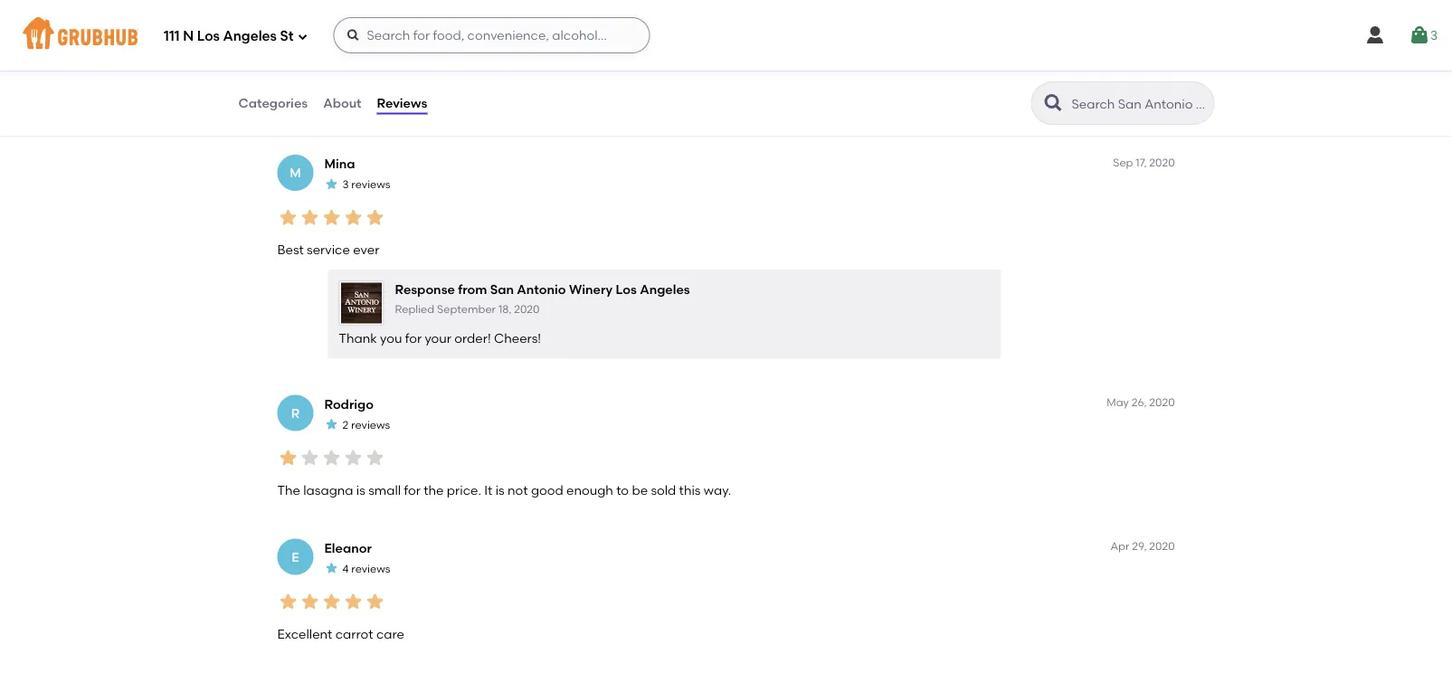Task type: describe. For each thing, give the bounding box(es) containing it.
reviews for mina
[[351, 178, 390, 191]]

best
[[277, 242, 304, 258]]

good
[[531, 483, 563, 498]]

way.
[[704, 483, 731, 498]]

the lasagna is small for the price. it is not good enough to be sold this way.
[[277, 483, 731, 498]]

2 vertical spatial for
[[404, 483, 421, 498]]

2 was from the left
[[545, 98, 569, 114]]

it
[[484, 483, 492, 498]]

e
[[292, 550, 299, 565]]

1 review
[[342, 34, 383, 47]]

categories button
[[237, 71, 309, 136]]

i
[[294, 21, 297, 37]]

carrot
[[335, 627, 373, 642]]

apr 29, 2020
[[1110, 540, 1175, 553]]

no
[[839, 98, 857, 114]]

at
[[964, 98, 978, 114]]

0 horizontal spatial the
[[424, 483, 444, 498]]

18,
[[498, 303, 512, 316]]

missing
[[457, 98, 503, 114]]

desert
[[387, 98, 427, 114]]

this
[[679, 483, 701, 498]]

4 reviews
[[342, 563, 390, 576]]

please
[[712, 98, 753, 114]]

3 reviews
[[342, 178, 390, 191]]

restaurant.
[[1004, 98, 1071, 114]]

care
[[376, 627, 404, 642]]

thank
[[339, 331, 377, 347]]

one
[[860, 98, 883, 114]]

from
[[458, 282, 487, 298]]

i'm disappointed! desert was missing and it was for a special occasion. please make it right. no one is answering at the restaurant.
[[277, 98, 1071, 114]]

make
[[756, 98, 790, 114]]

ever
[[353, 242, 379, 258]]

to
[[616, 483, 629, 498]]

replied
[[395, 303, 434, 316]]

your
[[425, 331, 451, 347]]

sold
[[651, 483, 676, 498]]

0 horizontal spatial svg image
[[297, 31, 308, 42]]

2 reviews
[[342, 418, 390, 432]]

26,
[[1132, 396, 1147, 409]]

1 it from the left
[[534, 98, 542, 114]]

2
[[342, 418, 349, 432]]

disappointed!
[[298, 98, 384, 114]]

0 vertical spatial for
[[572, 98, 589, 114]]

1
[[342, 34, 346, 47]]

0 vertical spatial the
[[981, 98, 1001, 114]]

categories
[[238, 95, 308, 111]]

reviews
[[377, 95, 427, 111]]

n
[[183, 28, 194, 44]]

the
[[277, 483, 300, 498]]

1 horizontal spatial svg image
[[346, 28, 361, 43]]

svg image
[[1409, 24, 1430, 46]]

service
[[307, 242, 350, 258]]

1 was from the left
[[430, 98, 454, 114]]

response from san antonio winery los angeles replied september 18, 2020
[[395, 282, 690, 316]]

occasion.
[[650, 98, 709, 114]]

sep 17, 2020
[[1113, 156, 1175, 169]]

and
[[506, 98, 531, 114]]

1 vertical spatial for
[[405, 331, 422, 347]]

m
[[290, 165, 301, 181]]



Task type: vqa. For each thing, say whether or not it's contained in the screenshot.
the 3
yes



Task type: locate. For each thing, give the bounding box(es) containing it.
3
[[1430, 27, 1438, 43], [342, 178, 349, 191]]

cheers!
[[494, 331, 541, 347]]

1 vertical spatial reviews
[[351, 418, 390, 432]]

29,
[[1132, 540, 1147, 553]]

angeles
[[223, 28, 277, 44], [640, 282, 690, 298]]

reviews button
[[376, 71, 428, 136]]

1 horizontal spatial the
[[981, 98, 1001, 114]]

los inside response from san antonio winery los angeles replied september 18, 2020
[[616, 282, 637, 298]]

small
[[368, 483, 401, 498]]

2020 right 26,
[[1149, 396, 1175, 409]]

is right one on the top of the page
[[886, 98, 895, 114]]

1 horizontal spatial is
[[495, 483, 505, 498]]

reviews right 2
[[351, 418, 390, 432]]

lasagna
[[303, 483, 353, 498]]

3 button
[[1409, 19, 1438, 52]]

main navigation navigation
[[0, 0, 1452, 71]]

about button
[[322, 71, 362, 136]]

los right winery
[[616, 282, 637, 298]]

los
[[197, 28, 220, 44], [616, 282, 637, 298]]

be
[[632, 483, 648, 498]]

1 horizontal spatial angeles
[[640, 282, 690, 298]]

angeles right winery
[[640, 282, 690, 298]]

angeles inside response from san antonio winery los angeles replied september 18, 2020
[[640, 282, 690, 298]]

best service ever
[[277, 242, 379, 258]]

reviews for rodrigo
[[351, 418, 390, 432]]

response
[[395, 282, 455, 298]]

0 horizontal spatial it
[[534, 98, 542, 114]]

1 horizontal spatial 3
[[1430, 27, 1438, 43]]

apr
[[1110, 540, 1129, 553]]

2020 inside response from san antonio winery los angeles replied september 18, 2020
[[514, 303, 540, 316]]

reviews down mina
[[351, 178, 390, 191]]

i'm
[[277, 98, 295, 114]]

enough
[[566, 483, 613, 498]]

2 it from the left
[[793, 98, 801, 114]]

september
[[437, 303, 496, 316]]

search icon image
[[1043, 92, 1064, 114]]

0 vertical spatial 3
[[1430, 27, 1438, 43]]

2020 right 29,
[[1149, 540, 1175, 553]]

antonio
[[517, 282, 566, 298]]

0 vertical spatial reviews
[[351, 178, 390, 191]]

the
[[981, 98, 1001, 114], [424, 483, 444, 498]]

1 vertical spatial angeles
[[640, 282, 690, 298]]

1 vertical spatial the
[[424, 483, 444, 498]]

r
[[291, 406, 300, 421]]

was right and
[[545, 98, 569, 114]]

1 vertical spatial 3
[[342, 178, 349, 191]]

4
[[342, 563, 349, 576]]

you
[[380, 331, 402, 347]]

may 26, 2020
[[1107, 396, 1175, 409]]

is
[[886, 98, 895, 114], [356, 483, 365, 498], [495, 483, 505, 498]]

111
[[164, 28, 180, 44]]

is left small
[[356, 483, 365, 498]]

2020 right 18,
[[514, 303, 540, 316]]

2020 for care
[[1149, 540, 1175, 553]]

17,
[[1136, 156, 1147, 169]]

eleanor
[[324, 541, 372, 556]]

2 vertical spatial reviews
[[351, 563, 390, 576]]

0 vertical spatial angeles
[[223, 28, 277, 44]]

excellent carrot care
[[277, 627, 404, 642]]

rodrigo
[[324, 397, 374, 412]]

san antonio winery los angeles logo image
[[341, 283, 382, 324]]

excellent
[[277, 627, 332, 642]]

reviews
[[351, 178, 390, 191], [351, 418, 390, 432], [351, 563, 390, 576]]

it right and
[[534, 98, 542, 114]]

3 inside button
[[1430, 27, 1438, 43]]

1 horizontal spatial los
[[616, 282, 637, 298]]

0 vertical spatial los
[[197, 28, 220, 44]]

st
[[280, 28, 294, 44]]

review
[[349, 34, 383, 47]]

3 for 3
[[1430, 27, 1438, 43]]

sep
[[1113, 156, 1133, 169]]

order!
[[454, 331, 491, 347]]

3 reviews from the top
[[351, 563, 390, 576]]

for left a
[[572, 98, 589, 114]]

0 horizontal spatial 3
[[342, 178, 349, 191]]

2020 right 17,
[[1149, 156, 1175, 169]]

angeles left st
[[223, 28, 277, 44]]

2 horizontal spatial is
[[886, 98, 895, 114]]

for right 'you'
[[405, 331, 422, 347]]

0 horizontal spatial angeles
[[223, 28, 277, 44]]

for
[[572, 98, 589, 114], [405, 331, 422, 347], [404, 483, 421, 498]]

reviews right 4
[[351, 563, 390, 576]]

1 vertical spatial los
[[616, 282, 637, 298]]

los inside main navigation navigation
[[197, 28, 220, 44]]

special
[[603, 98, 647, 114]]

3 for 3 reviews
[[342, 178, 349, 191]]

may
[[1107, 396, 1129, 409]]

1 horizontal spatial it
[[793, 98, 801, 114]]

san
[[490, 282, 514, 298]]

mina
[[324, 156, 355, 172]]

1 reviews from the top
[[351, 178, 390, 191]]

about
[[323, 95, 362, 111]]

los right the n
[[197, 28, 220, 44]]

2 reviews from the top
[[351, 418, 390, 432]]

1 horizontal spatial was
[[545, 98, 569, 114]]

star icon image
[[324, 33, 339, 48], [277, 63, 299, 85], [299, 63, 321, 85], [321, 63, 342, 85], [342, 63, 364, 85], [364, 63, 386, 85], [324, 177, 339, 192], [277, 207, 299, 229], [299, 207, 321, 229], [321, 207, 342, 229], [342, 207, 364, 229], [364, 207, 386, 229], [324, 417, 339, 432], [277, 447, 299, 469], [299, 447, 321, 469], [321, 447, 342, 469], [342, 447, 364, 469], [364, 447, 386, 469], [324, 561, 339, 576], [277, 591, 299, 613], [299, 591, 321, 613], [321, 591, 342, 613], [342, 591, 364, 613], [364, 591, 386, 613]]

price.
[[447, 483, 481, 498]]

not
[[508, 483, 528, 498]]

reviews for eleanor
[[351, 563, 390, 576]]

is right 'it'
[[495, 483, 505, 498]]

it left right.
[[793, 98, 801, 114]]

was right desert
[[430, 98, 454, 114]]

svg image left svg icon
[[1364, 24, 1386, 46]]

svg image down ingrid
[[346, 28, 361, 43]]

2020
[[1149, 156, 1175, 169], [514, 303, 540, 316], [1149, 396, 1175, 409], [1149, 540, 1175, 553]]

angeles inside main navigation navigation
[[223, 28, 277, 44]]

winery
[[569, 282, 613, 298]]

0 horizontal spatial los
[[197, 28, 220, 44]]

was
[[430, 98, 454, 114], [545, 98, 569, 114]]

111 n los angeles st
[[164, 28, 294, 44]]

the right at
[[981, 98, 1001, 114]]

answering
[[898, 98, 961, 114]]

Search for food, convenience, alcohol... search field
[[333, 17, 650, 53]]

ingrid
[[324, 12, 361, 28]]

svg image right st
[[297, 31, 308, 42]]

right.
[[804, 98, 836, 114]]

it
[[534, 98, 542, 114], [793, 98, 801, 114]]

2 horizontal spatial svg image
[[1364, 24, 1386, 46]]

the left price.
[[424, 483, 444, 498]]

Search San Antonio Winery Los Angeles search field
[[1070, 95, 1208, 112]]

0 horizontal spatial is
[[356, 483, 365, 498]]

0 horizontal spatial was
[[430, 98, 454, 114]]

svg image
[[1364, 24, 1386, 46], [346, 28, 361, 43], [297, 31, 308, 42]]

2020 for ever
[[1149, 156, 1175, 169]]

for right small
[[404, 483, 421, 498]]

a
[[592, 98, 600, 114]]

thank you for your order! cheers!
[[339, 331, 541, 347]]

2020 for is
[[1149, 396, 1175, 409]]



